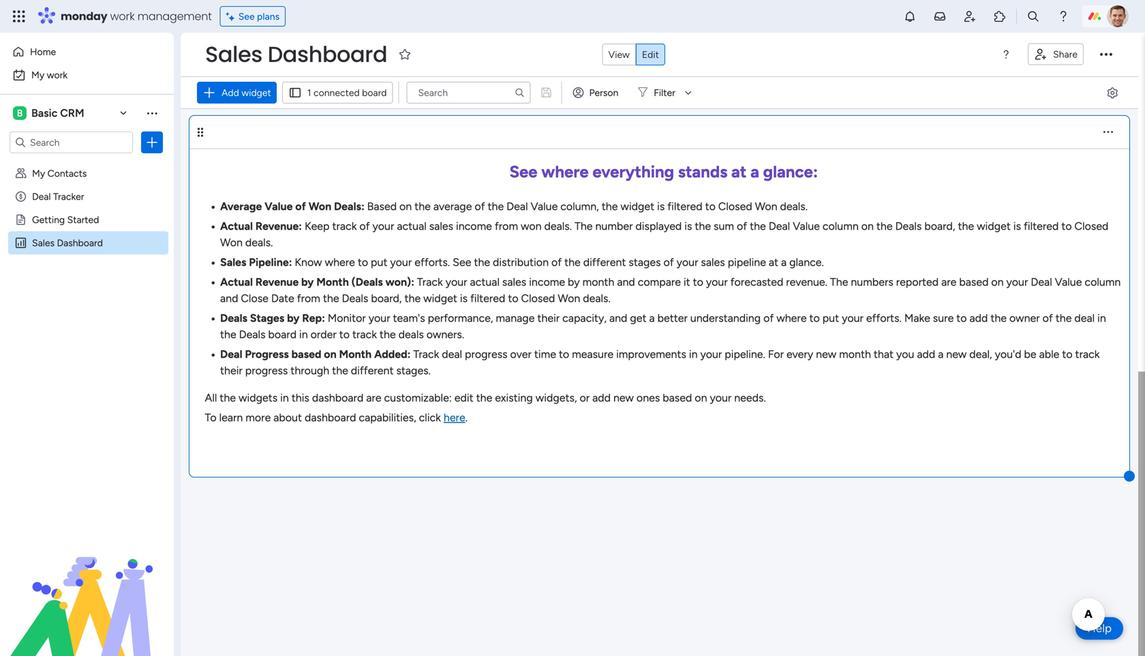 Task type: vqa. For each thing, say whether or not it's contained in the screenshot.
stages
yes



Task type: describe. For each thing, give the bounding box(es) containing it.
filtered inside keep track of your actual sales income from won deals. the number displayed is the sum of the deal value column on the deals board, the widget is filtered to closed won deals.
[[1024, 220, 1059, 233]]

won inside track your actual sales income by month and compare it to your forecasted revenue. the numbers reported are based on your deal value column and close date from the deals board, the widget is filtered to closed won deals.
[[558, 292, 581, 305]]

by for performance,
[[287, 312, 300, 325]]

0 horizontal spatial put
[[371, 256, 388, 269]]

track for the
[[417, 276, 443, 289]]

see for see plans
[[238, 11, 255, 22]]

deal inside monitor your team's performance, manage their capacity, and get a better understanding of where to put your efforts. make sure to add the owner of the deal in the deals board in order to track the deals owners.
[[1075, 312, 1095, 325]]

your inside the track deal progress over time to measure improvements in your pipeline. for every new month that you add a new deal, you'd be able to track their progress through the different stages.
[[701, 348, 722, 361]]

1 vertical spatial progress
[[245, 365, 288, 377]]

deal,
[[970, 348, 993, 361]]

deal tracker
[[32, 191, 84, 203]]

public board image
[[14, 213, 27, 226]]

basic crm
[[31, 107, 84, 120]]

help image
[[1057, 10, 1071, 23]]

sales inside banner
[[205, 39, 262, 70]]

your inside keep track of your actual sales income from won deals. the number displayed is the sum of the deal value column on the deals board, the widget is filtered to closed won deals.
[[373, 220, 394, 233]]

new inside the all the widgets in this dashboard are customizable: edit the existing widgets, or add new ones based on your needs. to learn more about dashboard capabilities, click here .
[[614, 392, 634, 405]]

glance:
[[764, 162, 818, 182]]

in inside the track deal progress over time to measure improvements in your pipeline. for every new month that you add a new deal, you'd be able to track their progress through the different stages.
[[689, 348, 698, 361]]

tracker
[[53, 191, 84, 203]]

deals. down actual revenue:
[[245, 236, 273, 249]]

by for sales
[[301, 276, 314, 289]]

of right owner
[[1043, 312, 1054, 325]]

and for filtered
[[617, 276, 635, 289]]

sales inside rdw-editor text field
[[220, 256, 247, 269]]

track inside the track deal progress over time to measure improvements in your pipeline. for every new month that you add a new deal, you'd be able to track their progress through the different stages.
[[1076, 348, 1100, 361]]

efforts. inside monitor your team's performance, manage their capacity, and get a better understanding of where to put your efforts. make sure to add the owner of the deal in the deals board in order to track the deals owners.
[[867, 312, 902, 325]]

getting
[[32, 214, 65, 226]]

performance,
[[428, 312, 493, 325]]

1 vertical spatial and
[[220, 292, 238, 305]]

my for my contacts
[[32, 168, 45, 179]]

dapulse drag handle 3 image
[[198, 127, 203, 137]]

plans
[[257, 11, 280, 22]]

ones
[[637, 392, 660, 405]]

on inside track your actual sales income by month and compare it to your forecasted revenue. the numbers reported are based on your deal value column and close date from the deals board, the widget is filtered to closed won deals.
[[992, 276, 1004, 289]]

add inside the track deal progress over time to measure improvements in your pipeline. for every new month that you add a new deal, you'd be able to track their progress through the different stages.
[[918, 348, 936, 361]]

2 horizontal spatial new
[[947, 348, 967, 361]]

add widget
[[222, 87, 271, 99]]

deals. down glance:
[[781, 200, 808, 213]]

are inside the all the widgets in this dashboard are customizable: edit the existing widgets, or add new ones based on your needs. to learn more about dashboard capabilities, click here .
[[366, 392, 382, 405]]

management
[[138, 9, 212, 24]]

or
[[580, 392, 590, 405]]

revenue:
[[256, 220, 302, 233]]

search everything image
[[1027, 10, 1041, 23]]

from inside keep track of your actual sales income from won deals. the number displayed is the sum of the deal value column on the deals board, the widget is filtered to closed won deals.
[[495, 220, 518, 233]]

about
[[274, 412, 302, 425]]

you
[[897, 348, 915, 361]]

none search field inside sales dashboard banner
[[407, 82, 531, 104]]

person button
[[568, 82, 627, 104]]

team's
[[393, 312, 425, 325]]

won down glance:
[[755, 200, 778, 213]]

your right it
[[706, 276, 728, 289]]

update feed image
[[934, 10, 947, 23]]

1
[[307, 87, 311, 99]]

of right distribution
[[552, 256, 562, 269]]

stages.
[[397, 365, 431, 377]]

home link
[[8, 41, 166, 63]]

improvements
[[617, 348, 687, 361]]

compare
[[638, 276, 681, 289]]

rdw-editor text field
[[205, 156, 1124, 426]]

deal left progress
[[220, 348, 242, 361]]

a inside monitor your team's performance, manage their capacity, and get a better understanding of where to put your efforts. make sure to add the owner of the deal in the deals board in order to track the deals owners.
[[650, 312, 655, 325]]

your left team's
[[369, 312, 391, 325]]

help button
[[1076, 618, 1124, 640]]

revenue.
[[786, 276, 828, 289]]

pipeline:
[[249, 256, 292, 269]]

arrow down image
[[681, 85, 697, 101]]

deals
[[399, 328, 424, 341]]

learn
[[219, 412, 243, 425]]

widget inside track your actual sales income by month and compare it to your forecasted revenue. the numbers reported are based on your deal value column and close date from the deals board, the widget is filtered to closed won deals.
[[424, 292, 458, 305]]

track your actual sales income by month and compare it to your forecasted revenue. the numbers reported are based on your deal value column and close date from the deals board, the widget is filtered to closed won deals.
[[220, 276, 1124, 305]]

income inside track your actual sales income by month and compare it to your forecasted revenue. the numbers reported are based on your deal value column and close date from the deals board, the widget is filtered to closed won deals.
[[529, 276, 565, 289]]

my for my work
[[31, 69, 44, 81]]

0 horizontal spatial efforts.
[[415, 256, 450, 269]]

1 vertical spatial dashboard
[[57, 237, 103, 249]]

pipeline
[[728, 256, 767, 269]]

displayed
[[636, 220, 682, 233]]

actual inside track your actual sales income by month and compare it to your forecasted revenue. the numbers reported are based on your deal value column and close date from the deals board, the widget is filtered to closed won deals.
[[470, 276, 500, 289]]

deal up won
[[507, 200, 528, 213]]

your down numbers
[[842, 312, 864, 325]]

this
[[292, 392, 310, 405]]

make
[[905, 312, 931, 325]]

owners.
[[427, 328, 465, 341]]

share button
[[1028, 43, 1084, 65]]

sales inside track your actual sales income by month and compare it to your forecasted revenue. the numbers reported are based on your deal value column and close date from the deals board, the widget is filtered to closed won deals.
[[503, 276, 527, 289]]

their inside monitor your team's performance, manage their capacity, and get a better understanding of where to put your efforts. make sure to add the owner of the deal in the deals board in order to track the deals owners.
[[538, 312, 560, 325]]

widgets
[[239, 392, 278, 405]]

filtered inside track your actual sales income by month and compare it to your forecasted revenue. the numbers reported are based on your deal value column and close date from the deals board, the widget is filtered to closed won deals.
[[471, 292, 506, 305]]

glance.
[[790, 256, 824, 269]]

actual revenue by month (deals won):
[[220, 276, 417, 289]]

better
[[658, 312, 688, 325]]

of right sum
[[737, 220, 748, 233]]

0 vertical spatial dashboard
[[312, 392, 364, 405]]

monday work management
[[61, 9, 212, 24]]

1 vertical spatial month
[[339, 348, 372, 361]]

menu image
[[1001, 49, 1012, 60]]

that
[[874, 348, 894, 361]]

through
[[291, 365, 330, 377]]

more dots image
[[1104, 127, 1114, 137]]

everything
[[593, 162, 675, 182]]

manage
[[496, 312, 535, 325]]

1 horizontal spatial at
[[769, 256, 779, 269]]

1 vertical spatial where
[[325, 256, 355, 269]]

here
[[444, 412, 466, 425]]

1 vertical spatial sales dashboard
[[32, 237, 103, 249]]

terry turtle image
[[1108, 5, 1129, 27]]

be
[[1025, 348, 1037, 361]]

the inside the track deal progress over time to measure improvements in your pipeline. for every new month that you add a new deal, you'd be able to track their progress through the different stages.
[[332, 365, 348, 377]]

understanding
[[691, 312, 761, 325]]

more options image
[[1101, 48, 1113, 61]]

.
[[466, 412, 468, 425]]

1 horizontal spatial different
[[584, 256, 626, 269]]

sales pipeline: know where to put your efforts. see the distribution of the different stages of your sales pipeline at a glance.
[[220, 256, 824, 269]]

view
[[609, 49, 630, 60]]

stands
[[678, 162, 728, 182]]

average value of won deals: based on the average of the deal value column, the widget is filtered to closed won deals.
[[220, 200, 808, 213]]

closed inside track your actual sales income by month and compare it to your forecasted revenue. the numbers reported are based on your deal value column and close date from the deals board, the widget is filtered to closed won deals.
[[521, 292, 555, 305]]

added:
[[374, 348, 411, 361]]

stages
[[629, 256, 661, 269]]

1 horizontal spatial closed
[[719, 200, 753, 213]]

my work option
[[8, 64, 166, 86]]

add widget button
[[197, 82, 277, 104]]

deals inside track your actual sales income by month and compare it to your forecasted revenue. the numbers reported are based on your deal value column and close date from the deals board, the widget is filtered to closed won deals.
[[342, 292, 369, 305]]

view button
[[603, 44, 636, 65]]

track deal progress over time to measure improvements in your pipeline. for every new month that you add a new deal, you'd be able to track their progress through the different stages.
[[220, 348, 1103, 377]]

existing
[[495, 392, 533, 405]]

won
[[521, 220, 542, 233]]

distribution
[[493, 256, 549, 269]]

terry
[[322, 61, 339, 70]]

month inside track your actual sales income by month and compare it to your forecasted revenue. the numbers reported are based on your deal value column and close date from the deals board, the widget is filtered to closed won deals.
[[583, 276, 615, 289]]

track for stages.
[[413, 348, 439, 361]]

your inside the all the widgets in this dashboard are customizable: edit the existing widgets, or add new ones based on your needs. to learn more about dashboard capabilities, click here .
[[710, 392, 732, 405]]

filter
[[654, 87, 676, 99]]

stages
[[250, 312, 285, 325]]

getting started
[[32, 214, 99, 226]]

1 vertical spatial dashboard
[[305, 412, 356, 425]]

won):
[[386, 276, 415, 289]]

are inside track your actual sales income by month and compare it to your forecasted revenue. the numbers reported are based on your deal value column and close date from the deals board, the widget is filtered to closed won deals.
[[942, 276, 957, 289]]

add
[[222, 87, 239, 99]]

dashboard inside sales dashboard banner
[[268, 39, 387, 70]]

capacity,
[[563, 312, 607, 325]]

0 vertical spatial month
[[317, 276, 349, 289]]

2 horizontal spatial sales
[[701, 256, 725, 269]]

based inside the all the widgets in this dashboard are customizable: edit the existing widgets, or add new ones based on your needs. to learn more about dashboard capabilities, click here .
[[663, 392, 692, 405]]

board inside monitor your team's performance, manage their capacity, and get a better understanding of where to put your efforts. make sure to add the owner of the deal in the deals board in order to track the deals owners.
[[268, 328, 297, 341]]

see where everything stands at a glance:
[[510, 162, 818, 182]]

help
[[1088, 622, 1112, 636]]

sales dashboard banner
[[181, 33, 1139, 109]]

work for my
[[47, 69, 68, 81]]

monday
[[61, 9, 107, 24]]

order
[[311, 328, 337, 341]]

turtle
[[341, 61, 360, 70]]

value inside track your actual sales income by month and compare it to your forecasted revenue. the numbers reported are based on your deal value column and close date from the deals board, the widget is filtered to closed won deals.
[[1055, 276, 1083, 289]]

connected
[[314, 87, 360, 99]]

deals inside keep track of your actual sales income from won deals. the number displayed is the sum of the deal value column on the deals board, the widget is filtered to closed won deals.
[[896, 220, 922, 233]]

needs.
[[735, 392, 766, 405]]

board, inside track your actual sales income by month and compare it to your forecasted revenue. the numbers reported are based on your deal value column and close date from the deals board, the widget is filtered to closed won deals.
[[371, 292, 402, 305]]

0 vertical spatial at
[[732, 162, 747, 182]]

settings image
[[1106, 86, 1120, 99]]

contacts
[[48, 168, 87, 179]]

display modes group
[[603, 44, 666, 65]]

your up it
[[677, 256, 699, 269]]

won inside keep track of your actual sales income from won deals. the number displayed is the sum of the deal value column on the deals board, the widget is filtered to closed won deals.
[[220, 236, 243, 249]]

actual for keep track of your actual sales income from won deals. the number displayed is the sum of the deal value column on the deals board, the widget is filtered to closed won deals.
[[220, 220, 253, 233]]

able
[[1040, 348, 1060, 361]]

add inside the all the widgets in this dashboard are customizable: edit the existing widgets, or add new ones based on your needs. to learn more about dashboard capabilities, click here .
[[593, 392, 611, 405]]



Task type: locate. For each thing, give the bounding box(es) containing it.
see for see where everything stands at a glance:
[[510, 162, 538, 182]]

deals down close
[[220, 312, 248, 325]]

track inside monitor your team's performance, manage their capacity, and get a better understanding of where to put your efforts. make sure to add the owner of the deal in the deals board in order to track the deals owners.
[[353, 328, 377, 341]]

2 horizontal spatial closed
[[1075, 220, 1109, 233]]

1 vertical spatial income
[[529, 276, 565, 289]]

track inside the track deal progress over time to measure improvements in your pipeline. for every new month that you add a new deal, you'd be able to track their progress through the different stages.
[[413, 348, 439, 361]]

deals. up "capacity,"
[[583, 292, 611, 305]]

deals. right won
[[545, 220, 572, 233]]

1 vertical spatial track
[[413, 348, 439, 361]]

month up "capacity,"
[[583, 276, 615, 289]]

deal up owner
[[1031, 276, 1053, 289]]

add right sure
[[970, 312, 988, 325]]

0 horizontal spatial different
[[351, 365, 394, 377]]

board right connected
[[362, 87, 387, 99]]

2 vertical spatial track
[[1076, 348, 1100, 361]]

2 vertical spatial sales
[[503, 276, 527, 289]]

0 horizontal spatial deal
[[442, 348, 462, 361]]

all
[[205, 392, 217, 405]]

filter button
[[632, 82, 697, 104]]

rep:
[[302, 312, 325, 325]]

based up "through"
[[292, 348, 322, 361]]

sales down average
[[429, 220, 454, 233]]

every
[[787, 348, 814, 361]]

their inside the track deal progress over time to measure improvements in your pipeline. for every new month that you add a new deal, you'd be able to track their progress through the different stages.
[[220, 365, 243, 377]]

workspace image
[[13, 106, 27, 121]]

deals stages by rep:
[[220, 312, 328, 325]]

option
[[0, 161, 174, 164]]

1 horizontal spatial their
[[538, 312, 560, 325]]

2 vertical spatial see
[[453, 256, 472, 269]]

1 horizontal spatial work
[[110, 9, 135, 24]]

0 vertical spatial and
[[617, 276, 635, 289]]

(deals
[[352, 276, 383, 289]]

by inside track your actual sales income by month and compare it to your forecasted revenue. the numbers reported are based on your deal value column and close date from the deals board, the widget is filtered to closed won deals.
[[568, 276, 580, 289]]

where up every
[[777, 312, 807, 325]]

their up widgets
[[220, 365, 243, 377]]

0 horizontal spatial by
[[287, 312, 300, 325]]

1 vertical spatial actual
[[470, 276, 500, 289]]

new left deal,
[[947, 348, 967, 361]]

sales
[[429, 220, 454, 233], [701, 256, 725, 269], [503, 276, 527, 289]]

add right you
[[918, 348, 936, 361]]

0 vertical spatial track
[[332, 220, 357, 233]]

2 vertical spatial based
[[663, 392, 692, 405]]

0 horizontal spatial new
[[614, 392, 634, 405]]

0 vertical spatial where
[[542, 162, 589, 182]]

deal right owner
[[1075, 312, 1095, 325]]

dashboard
[[268, 39, 387, 70], [57, 237, 103, 249]]

actual up close
[[220, 276, 253, 289]]

put down revenue.
[[823, 312, 840, 325]]

on
[[400, 200, 412, 213], [862, 220, 874, 233], [992, 276, 1004, 289], [324, 348, 337, 361], [695, 392, 708, 405]]

deals up reported
[[896, 220, 922, 233]]

column
[[823, 220, 859, 233], [1085, 276, 1121, 289]]

widget inside keep track of your actual sales income from won deals. the number displayed is the sum of the deal value column on the deals board, the widget is filtered to closed won deals.
[[977, 220, 1011, 233]]

income inside keep track of your actual sales income from won deals. the number displayed is the sum of the deal value column on the deals board, the widget is filtered to closed won deals.
[[456, 220, 492, 233]]

track down monitor
[[353, 328, 377, 341]]

sales up add widget popup button
[[205, 39, 262, 70]]

deals.
[[781, 200, 808, 213], [545, 220, 572, 233], [245, 236, 273, 249], [583, 292, 611, 305]]

a inside the track deal progress over time to measure improvements in your pipeline. for every new month that you add a new deal, you'd be able to track their progress through the different stages.
[[939, 348, 944, 361]]

0 vertical spatial different
[[584, 256, 626, 269]]

2 vertical spatial and
[[610, 312, 628, 325]]

different down added:
[[351, 365, 394, 377]]

where up actual revenue by month (deals won):
[[325, 256, 355, 269]]

new
[[816, 348, 837, 361], [947, 348, 967, 361], [614, 392, 634, 405]]

actual down distribution
[[470, 276, 500, 289]]

0 vertical spatial sales
[[429, 220, 454, 233]]

0 vertical spatial actual
[[220, 220, 253, 233]]

Search in workspace field
[[29, 135, 114, 150]]

from down actual revenue by month (deals won):
[[297, 292, 320, 305]]

0 horizontal spatial sales dashboard
[[32, 237, 103, 249]]

0 horizontal spatial based
[[292, 348, 322, 361]]

lottie animation image
[[0, 519, 174, 657]]

0 horizontal spatial are
[[366, 392, 382, 405]]

track inside track your actual sales income by month and compare it to your forecasted revenue. the numbers reported are based on your deal value column and close date from the deals board, the widget is filtered to closed won deals.
[[417, 276, 443, 289]]

my inside "option"
[[31, 69, 44, 81]]

dashboard down started
[[57, 237, 103, 249]]

edit button
[[636, 44, 666, 65]]

0 horizontal spatial progress
[[245, 365, 288, 377]]

of up keep
[[295, 200, 306, 213]]

over
[[510, 348, 532, 361]]

notifications image
[[904, 10, 917, 23]]

by down know
[[301, 276, 314, 289]]

1 vertical spatial work
[[47, 69, 68, 81]]

to inside keep track of your actual sales income from won deals. the number displayed is the sum of the deal value column on the deals board, the widget is filtered to closed won deals.
[[1062, 220, 1072, 233]]

1 horizontal spatial see
[[453, 256, 472, 269]]

in inside the all the widgets in this dashboard are customizable: edit the existing widgets, or add new ones based on your needs. to learn more about dashboard capabilities, click here .
[[280, 392, 289, 405]]

number
[[596, 220, 633, 233]]

column,
[[561, 200, 599, 213]]

0 vertical spatial board
[[362, 87, 387, 99]]

deals
[[896, 220, 922, 233], [342, 292, 369, 305], [220, 312, 248, 325], [239, 328, 266, 341]]

0 vertical spatial board,
[[925, 220, 956, 233]]

and for track
[[610, 312, 628, 325]]

1 horizontal spatial by
[[301, 276, 314, 289]]

track right "won):"
[[417, 276, 443, 289]]

1 vertical spatial based
[[292, 348, 322, 361]]

see up the average value of won deals: based on the average of the deal value column, the widget is filtered to closed won deals.
[[510, 162, 538, 182]]

month inside the track deal progress over time to measure improvements in your pipeline. for every new month that you add a new deal, you'd be able to track their progress through the different stages.
[[840, 348, 872, 361]]

work down home
[[47, 69, 68, 81]]

your left needs.
[[710, 392, 732, 405]]

edit
[[642, 49, 659, 60]]

0 horizontal spatial the
[[575, 220, 593, 233]]

efforts. left make
[[867, 312, 902, 325]]

track up stages.
[[413, 348, 439, 361]]

board down deals stages by rep:
[[268, 328, 297, 341]]

date
[[271, 292, 294, 305]]

deal down owners.
[[442, 348, 462, 361]]

by left rep: at the left top of page
[[287, 312, 300, 325]]

average
[[220, 200, 262, 213]]

on inside the all the widgets in this dashboard are customizable: edit the existing widgets, or add new ones based on your needs. to learn more about dashboard capabilities, click here .
[[695, 392, 708, 405]]

work for monday
[[110, 9, 135, 24]]

1 vertical spatial the
[[831, 276, 849, 289]]

dashboard right the this
[[312, 392, 364, 405]]

are right reported
[[942, 276, 957, 289]]

2 vertical spatial sales
[[220, 256, 247, 269]]

new right every
[[816, 348, 837, 361]]

track down deals:
[[332, 220, 357, 233]]

0 horizontal spatial filtered
[[471, 292, 506, 305]]

0 horizontal spatial sales
[[429, 220, 454, 233]]

add
[[970, 312, 988, 325], [918, 348, 936, 361], [593, 392, 611, 405]]

1 vertical spatial their
[[220, 365, 243, 377]]

and inside monitor your team's performance, manage their capacity, and get a better understanding of where to put your efforts. make sure to add the owner of the deal in the deals board in order to track the deals owners.
[[610, 312, 628, 325]]

of up for
[[764, 312, 774, 325]]

track
[[332, 220, 357, 233], [353, 328, 377, 341], [1076, 348, 1100, 361]]

actual for track your actual sales income by month and compare it to your forecasted revenue. the numbers reported are based on your deal value column and close date from the deals board, the widget is filtered to closed won deals.
[[220, 276, 253, 289]]

different inside the track deal progress over time to measure improvements in your pipeline. for every new month that you add a new deal, you'd be able to track their progress through the different stages.
[[351, 365, 394, 377]]

1 horizontal spatial from
[[495, 220, 518, 233]]

work right monday
[[110, 9, 135, 24]]

sales down distribution
[[503, 276, 527, 289]]

0 vertical spatial column
[[823, 220, 859, 233]]

income down sales pipeline: know where to put your efforts. see the distribution of the different stages of your sales pipeline at a glance.
[[529, 276, 565, 289]]

a right you
[[939, 348, 944, 361]]

you'd
[[995, 348, 1022, 361]]

work inside "option"
[[47, 69, 68, 81]]

sales dashboard inside banner
[[205, 39, 387, 70]]

1 horizontal spatial the
[[831, 276, 849, 289]]

the
[[575, 220, 593, 233], [831, 276, 849, 289]]

your up "won):"
[[390, 256, 412, 269]]

2 horizontal spatial add
[[970, 312, 988, 325]]

put inside monitor your team's performance, manage their capacity, and get a better understanding of where to put your efforts. make sure to add the owner of the deal in the deals board in order to track the deals owners.
[[823, 312, 840, 325]]

Filter dashboard by text search field
[[407, 82, 531, 104]]

sales dashboard down getting started
[[32, 237, 103, 249]]

widgets,
[[536, 392, 577, 405]]

to
[[205, 412, 217, 425]]

1 horizontal spatial deal
[[1075, 312, 1095, 325]]

see plans
[[238, 11, 280, 22]]

is
[[658, 200, 665, 213], [685, 220, 692, 233], [1014, 220, 1022, 233], [460, 292, 468, 305]]

add right or
[[593, 392, 611, 405]]

month
[[583, 276, 615, 289], [840, 348, 872, 361]]

widget inside popup button
[[242, 87, 271, 99]]

2 actual from the top
[[220, 276, 253, 289]]

0 vertical spatial income
[[456, 220, 492, 233]]

0 vertical spatial dashboard
[[268, 39, 387, 70]]

a right get on the right of the page
[[650, 312, 655, 325]]

terry turtle
[[322, 61, 360, 70]]

add inside monitor your team's performance, manage their capacity, and get a better understanding of where to put your efforts. make sure to add the owner of the deal in the deals board in order to track the deals owners.
[[970, 312, 988, 325]]

monday marketplace image
[[994, 10, 1007, 23]]

on inside keep track of your actual sales income from won deals. the number displayed is the sum of the deal value column on the deals board, the widget is filtered to closed won deals.
[[862, 220, 874, 233]]

measure
[[572, 348, 614, 361]]

select product image
[[12, 10, 26, 23]]

1 vertical spatial my
[[32, 168, 45, 179]]

different
[[584, 256, 626, 269], [351, 365, 394, 377]]

closed inside keep track of your actual sales income from won deals. the number displayed is the sum of the deal value column on the deals board, the widget is filtered to closed won deals.
[[1075, 220, 1109, 233]]

actual inside keep track of your actual sales income from won deals. the number displayed is the sum of the deal value column on the deals board, the widget is filtered to closed won deals.
[[397, 220, 427, 233]]

deal up glance. on the right top of the page
[[769, 220, 791, 233]]

1 horizontal spatial efforts.
[[867, 312, 902, 325]]

search image
[[515, 87, 525, 98]]

see plans button
[[220, 6, 286, 27]]

won down actual revenue:
[[220, 236, 243, 249]]

1 vertical spatial add
[[918, 348, 936, 361]]

0 horizontal spatial board,
[[371, 292, 402, 305]]

1 vertical spatial sales
[[32, 237, 55, 249]]

for
[[768, 348, 784, 361]]

based inside track your actual sales income by month and compare it to your forecasted revenue. the numbers reported are based on your deal value column and close date from the deals board, the widget is filtered to closed won deals.
[[960, 276, 989, 289]]

of up compare
[[664, 256, 674, 269]]

list box
[[0, 159, 174, 439]]

my left contacts
[[32, 168, 45, 179]]

board, inside keep track of your actual sales income from won deals. the number displayed is the sum of the deal value column on the deals board, the widget is filtered to closed won deals.
[[925, 220, 956, 233]]

0 vertical spatial actual
[[397, 220, 427, 233]]

monitor your team's performance, manage their capacity, and get a better understanding of where to put your efforts. make sure to add the owner of the deal in the deals board in order to track the deals owners.
[[220, 312, 1109, 341]]

deal inside keep track of your actual sales income from won deals. the number displayed is the sum of the deal value column on the deals board, the widget is filtered to closed won deals.
[[769, 220, 791, 233]]

0 horizontal spatial closed
[[521, 292, 555, 305]]

at up forecasted
[[769, 256, 779, 269]]

your left pipeline.
[[701, 348, 722, 361]]

0 vertical spatial the
[[575, 220, 593, 233]]

sales left pipeline:
[[220, 256, 247, 269]]

in
[[1098, 312, 1107, 325], [299, 328, 308, 341], [689, 348, 698, 361], [280, 392, 289, 405]]

1 vertical spatial filtered
[[1024, 220, 1059, 233]]

deals inside monitor your team's performance, manage their capacity, and get a better understanding of where to put your efforts. make sure to add the owner of the deal in the deals board in order to track the deals owners.
[[239, 328, 266, 341]]

home option
[[8, 41, 166, 63]]

month down know
[[317, 276, 349, 289]]

0 horizontal spatial see
[[238, 11, 255, 22]]

1 horizontal spatial put
[[823, 312, 840, 325]]

0 horizontal spatial add
[[593, 392, 611, 405]]

invite members image
[[964, 10, 977, 23]]

actual
[[397, 220, 427, 233], [470, 276, 500, 289]]

add to favorites image
[[398, 47, 412, 61]]

is inside track your actual sales income by month and compare it to your forecasted revenue. the numbers reported are based on your deal value column and close date from the deals board, the widget is filtered to closed won deals.
[[460, 292, 468, 305]]

None search field
[[407, 82, 531, 104]]

from down the average value of won deals: based on the average of the deal value column, the widget is filtered to closed won deals.
[[495, 220, 518, 233]]

customizable:
[[384, 392, 452, 405]]

keep track of your actual sales income from won deals. the number displayed is the sum of the deal value column on the deals board, the widget is filtered to closed won deals.
[[220, 220, 1112, 249]]

1 horizontal spatial new
[[816, 348, 837, 361]]

progress left over
[[465, 348, 508, 361]]

put
[[371, 256, 388, 269], [823, 312, 840, 325]]

forecasted
[[731, 276, 784, 289]]

track inside keep track of your actual sales income from won deals. the number displayed is the sum of the deal value column on the deals board, the widget is filtered to closed won deals.
[[332, 220, 357, 233]]

1 horizontal spatial sales
[[503, 276, 527, 289]]

1 horizontal spatial board
[[362, 87, 387, 99]]

pipeline.
[[725, 348, 766, 361]]

closed
[[719, 200, 753, 213], [1075, 220, 1109, 233], [521, 292, 555, 305]]

0 horizontal spatial board
[[268, 328, 297, 341]]

workspace options image
[[145, 106, 159, 120]]

2 horizontal spatial by
[[568, 276, 580, 289]]

of right average
[[475, 200, 485, 213]]

1 vertical spatial track
[[353, 328, 377, 341]]

numbers
[[851, 276, 894, 289]]

dashboard up connected
[[268, 39, 387, 70]]

of down deals:
[[360, 220, 370, 233]]

1 horizontal spatial based
[[663, 392, 692, 405]]

board, up reported
[[925, 220, 956, 233]]

see left plans
[[238, 11, 255, 22]]

1 vertical spatial column
[[1085, 276, 1121, 289]]

list box containing my contacts
[[0, 159, 174, 439]]

column inside keep track of your actual sales income from won deals. the number displayed is the sum of the deal value column on the deals board, the widget is filtered to closed won deals.
[[823, 220, 859, 233]]

0 vertical spatial sales dashboard
[[205, 39, 387, 70]]

from inside track your actual sales income by month and compare it to your forecasted revenue. the numbers reported are based on your deal value column and close date from the deals board, the widget is filtered to closed won deals.
[[297, 292, 320, 305]]

public dashboard image
[[14, 237, 27, 250]]

a left glance. on the right top of the page
[[782, 256, 787, 269]]

deals down 'stages'
[[239, 328, 266, 341]]

sales inside list box
[[32, 237, 55, 249]]

1 horizontal spatial progress
[[465, 348, 508, 361]]

based right reported
[[960, 276, 989, 289]]

deal
[[32, 191, 51, 203], [507, 200, 528, 213], [769, 220, 791, 233], [1031, 276, 1053, 289], [220, 348, 242, 361]]

1 horizontal spatial are
[[942, 276, 957, 289]]

sure
[[933, 312, 954, 325]]

actual down the average
[[220, 220, 253, 233]]

month left added:
[[339, 348, 372, 361]]

1 horizontal spatial dashboard
[[268, 39, 387, 70]]

sum
[[714, 220, 735, 233]]

column inside track your actual sales income by month and compare it to your forecasted revenue. the numbers reported are based on your deal value column and close date from the deals board, the widget is filtered to closed won deals.
[[1085, 276, 1121, 289]]

and down the stages
[[617, 276, 635, 289]]

based right ones
[[663, 392, 692, 405]]

0 vertical spatial from
[[495, 220, 518, 233]]

a left glance:
[[751, 162, 760, 182]]

0 vertical spatial closed
[[719, 200, 753, 213]]

time
[[535, 348, 556, 361]]

month
[[317, 276, 349, 289], [339, 348, 372, 361]]

0 vertical spatial based
[[960, 276, 989, 289]]

1 vertical spatial month
[[840, 348, 872, 361]]

your up performance,
[[446, 276, 468, 289]]

sales inside keep track of your actual sales income from won deals. the number displayed is the sum of the deal value column on the deals board, the widget is filtered to closed won deals.
[[429, 220, 454, 233]]

where inside monitor your team's performance, manage their capacity, and get a better understanding of where to put your efforts. make sure to add the owner of the deal in the deals board in order to track the deals owners.
[[777, 312, 807, 325]]

are up the capabilities,
[[366, 392, 382, 405]]

1 connected board button
[[282, 82, 393, 104]]

their right manage
[[538, 312, 560, 325]]

deals down (deals
[[342, 292, 369, 305]]

lottie animation element
[[0, 519, 174, 657]]

1 vertical spatial board
[[268, 328, 297, 341]]

the inside track your actual sales income by month and compare it to your forecasted revenue. the numbers reported are based on your deal value column and close date from the deals board, the widget is filtered to closed won deals.
[[831, 276, 849, 289]]

1 vertical spatial efforts.
[[867, 312, 902, 325]]

1 vertical spatial different
[[351, 365, 394, 377]]

1 horizontal spatial sales dashboard
[[205, 39, 387, 70]]

and
[[617, 276, 635, 289], [220, 292, 238, 305], [610, 312, 628, 325]]

b
[[17, 107, 23, 119]]

0 horizontal spatial from
[[297, 292, 320, 305]]

efforts.
[[415, 256, 450, 269], [867, 312, 902, 325]]

deal inside track your actual sales income by month and compare it to your forecasted revenue. the numbers reported are based on your deal value column and close date from the deals board, the widget is filtered to closed won deals.
[[1031, 276, 1053, 289]]

my contacts
[[32, 168, 87, 179]]

based
[[960, 276, 989, 289], [292, 348, 322, 361], [663, 392, 692, 405]]

and left get on the right of the page
[[610, 312, 628, 325]]

my down home
[[31, 69, 44, 81]]

1 vertical spatial deal
[[442, 348, 462, 361]]

basic
[[31, 107, 58, 120]]

your
[[373, 220, 394, 233], [390, 256, 412, 269], [677, 256, 699, 269], [446, 276, 468, 289], [706, 276, 728, 289], [1007, 276, 1029, 289], [369, 312, 391, 325], [842, 312, 864, 325], [701, 348, 722, 361], [710, 392, 732, 405]]

0 vertical spatial month
[[583, 276, 615, 289]]

from
[[495, 220, 518, 233], [297, 292, 320, 305]]

sales dashboard up 1
[[205, 39, 387, 70]]

deal inside the track deal progress over time to measure improvements in your pipeline. for every new month that you add a new deal, you'd be able to track their progress through the different stages.
[[442, 348, 462, 361]]

income down average
[[456, 220, 492, 233]]

share
[[1054, 48, 1078, 60]]

close
[[241, 292, 269, 305]]

it
[[684, 276, 691, 289]]

work
[[110, 9, 135, 24], [47, 69, 68, 81]]

your up owner
[[1007, 276, 1029, 289]]

my
[[31, 69, 44, 81], [32, 168, 45, 179]]

0 horizontal spatial income
[[456, 220, 492, 233]]

the right revenue.
[[831, 276, 849, 289]]

0 vertical spatial track
[[417, 276, 443, 289]]

know
[[295, 256, 322, 269]]

value inside keep track of your actual sales income from won deals. the number displayed is the sum of the deal value column on the deals board, the widget is filtered to closed won deals.
[[793, 220, 820, 233]]

actual up "won):"
[[397, 220, 427, 233]]

1 actual from the top
[[220, 220, 253, 233]]

where up column,
[[542, 162, 589, 182]]

2 horizontal spatial filtered
[[1024, 220, 1059, 233]]

2 vertical spatial closed
[[521, 292, 555, 305]]

more
[[246, 412, 271, 425]]

deals. inside track your actual sales income by month and compare it to your forecasted revenue. the numbers reported are based on your deal value column and close date from the deals board, the widget is filtered to closed won deals.
[[583, 292, 611, 305]]

reported
[[897, 276, 939, 289]]

month left that
[[840, 348, 872, 361]]

1 vertical spatial put
[[823, 312, 840, 325]]

won up "capacity,"
[[558, 292, 581, 305]]

the
[[415, 200, 431, 213], [488, 200, 504, 213], [602, 200, 618, 213], [695, 220, 711, 233], [750, 220, 766, 233], [877, 220, 893, 233], [959, 220, 975, 233], [474, 256, 490, 269], [565, 256, 581, 269], [323, 292, 339, 305], [405, 292, 421, 305], [991, 312, 1007, 325], [1056, 312, 1072, 325], [220, 328, 236, 341], [380, 328, 396, 341], [332, 365, 348, 377], [220, 392, 236, 405], [476, 392, 493, 405]]

0 vertical spatial work
[[110, 9, 135, 24]]

here link
[[444, 412, 466, 425]]

my work
[[31, 69, 68, 81]]

options image
[[145, 136, 159, 149]]

0 vertical spatial efforts.
[[415, 256, 450, 269]]

see up performance,
[[453, 256, 472, 269]]

2 vertical spatial where
[[777, 312, 807, 325]]

and left close
[[220, 292, 238, 305]]

person
[[590, 87, 619, 99]]

1 horizontal spatial where
[[542, 162, 589, 182]]

by
[[301, 276, 314, 289], [568, 276, 580, 289], [287, 312, 300, 325]]

deal up getting
[[32, 191, 51, 203]]

workspace selection element
[[13, 105, 86, 121]]

Sales Dashboard field
[[202, 39, 391, 70]]

my inside list box
[[32, 168, 45, 179]]

the inside keep track of your actual sales income from won deals. the number displayed is the sum of the deal value column on the deals board, the widget is filtered to closed won deals.
[[575, 220, 593, 233]]

see inside button
[[238, 11, 255, 22]]

1 vertical spatial closed
[[1075, 220, 1109, 233]]

1 horizontal spatial filtered
[[668, 200, 703, 213]]

0 vertical spatial deal
[[1075, 312, 1095, 325]]

won up keep
[[309, 200, 332, 213]]

board inside popup button
[[362, 87, 387, 99]]

based
[[367, 200, 397, 213]]

0 horizontal spatial their
[[220, 365, 243, 377]]

revenue
[[256, 276, 299, 289]]

edit
[[455, 392, 474, 405]]



